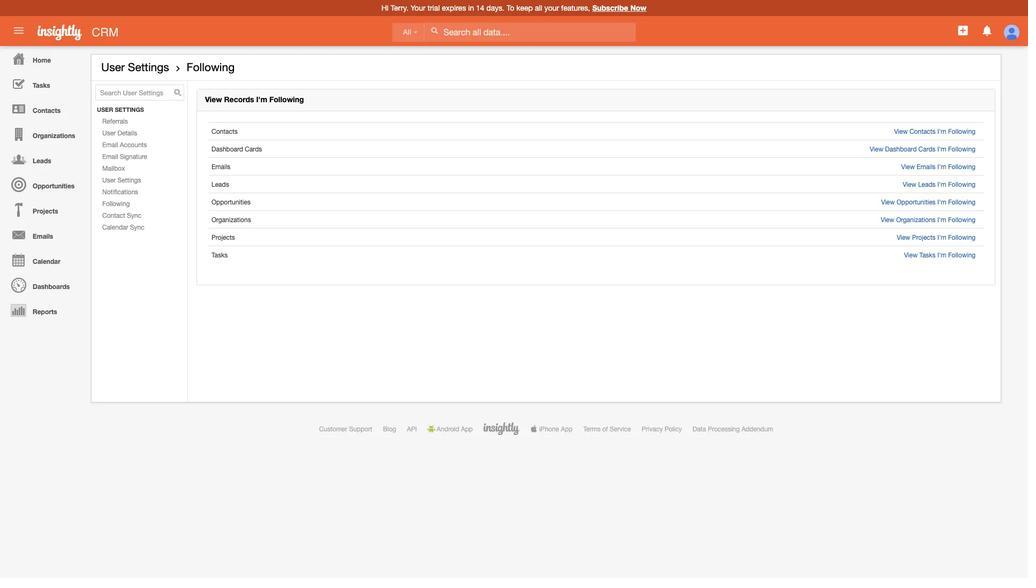 Task type: describe. For each thing, give the bounding box(es) containing it.
view for view organizations i'm following
[[881, 216, 895, 223]]

following for view contacts i'm following
[[949, 128, 976, 135]]

addendum
[[742, 425, 774, 433]]

tasks link
[[3, 71, 86, 96]]

hi
[[382, 3, 389, 12]]

policy
[[665, 425, 682, 433]]

subscribe
[[593, 3, 629, 12]]

mailbox
[[102, 164, 125, 172]]

1 horizontal spatial leads
[[212, 181, 229, 188]]

0 horizontal spatial opportunities
[[33, 182, 75, 190]]

0 vertical spatial user
[[101, 61, 125, 74]]

following for view organizations i'm following
[[949, 216, 976, 223]]

1 email from the top
[[102, 141, 118, 148]]

reports link
[[3, 298, 86, 323]]

all
[[403, 28, 411, 36]]

0 vertical spatial settings
[[128, 61, 169, 74]]

following for view opportunities i'm following
[[949, 198, 976, 206]]

i'm up view emails i'm following
[[938, 145, 947, 153]]

home link
[[3, 46, 86, 71]]

0 vertical spatial following link
[[187, 61, 235, 74]]

customer support
[[319, 425, 372, 433]]

following up view emails i'm following
[[949, 145, 976, 153]]

1 cards from the left
[[245, 145, 262, 153]]

to
[[507, 3, 515, 12]]

blog
[[383, 425, 396, 433]]

app for iphone app
[[561, 425, 573, 433]]

contacts link
[[3, 96, 86, 122]]

your
[[411, 3, 426, 12]]

terry.
[[391, 3, 409, 12]]

view emails i'm following
[[902, 163, 976, 170]]

terms of service link
[[584, 425, 631, 433]]

android app link
[[428, 425, 473, 433]]

1 horizontal spatial organizations
[[212, 216, 251, 223]]

terms
[[584, 425, 601, 433]]

2 email from the top
[[102, 153, 118, 160]]

trial
[[428, 3, 440, 12]]

organizations inside navigation
[[33, 132, 75, 139]]

view opportunities i'm following link
[[882, 198, 976, 206]]

of
[[603, 425, 608, 433]]

accounts
[[120, 141, 147, 148]]

subscribe now link
[[593, 3, 647, 12]]

user settings referrals user details email accounts email signature mailbox user settings notifications following contact sync calendar sync
[[97, 106, 147, 231]]

all link
[[392, 23, 425, 42]]

blog link
[[383, 425, 396, 433]]

view emails i'm following link
[[902, 163, 976, 170]]

i'm for tasks
[[938, 251, 947, 259]]

Search all data.... text field
[[425, 22, 636, 42]]

processing
[[708, 425, 740, 433]]

keep
[[517, 3, 533, 12]]

crm
[[92, 25, 119, 39]]

opportunities link
[[3, 172, 86, 197]]

i'm for emails
[[938, 163, 947, 170]]

now
[[631, 3, 647, 12]]

email accounts link
[[92, 139, 187, 151]]

white image
[[431, 27, 438, 34]]

days.
[[487, 3, 505, 12]]

view organizations i'm following link
[[881, 216, 976, 223]]

2 vertical spatial user
[[102, 176, 116, 184]]

view dashboard cards i'm following link
[[870, 145, 976, 153]]

14
[[476, 3, 485, 12]]

view leads i'm following link
[[903, 181, 976, 188]]

expires
[[442, 3, 466, 12]]

following for view leads i'm following
[[949, 181, 976, 188]]

privacy policy
[[642, 425, 682, 433]]

view contacts i'm following link
[[895, 128, 976, 135]]

view for view emails i'm following
[[902, 163, 915, 170]]

data processing addendum link
[[693, 425, 774, 433]]

user settings
[[101, 61, 169, 74]]

leads link
[[3, 147, 86, 172]]

dashboards
[[33, 283, 70, 290]]

projects inside navigation
[[33, 207, 58, 215]]

notifications image
[[981, 24, 994, 37]]

notifications link
[[92, 186, 187, 198]]

customer support link
[[319, 425, 372, 433]]

emails inside navigation
[[33, 232, 53, 240]]

1 vertical spatial sync
[[130, 223, 144, 231]]

view contacts i'm following
[[895, 128, 976, 135]]

app for android app
[[461, 425, 473, 433]]

1 vertical spatial following link
[[92, 198, 187, 209]]

contact
[[102, 212, 125, 219]]

settings inside user settings referrals user details email accounts email signature mailbox user settings notifications following contact sync calendar sync
[[118, 176, 141, 184]]

following up the records
[[187, 61, 235, 74]]

view records i'm following
[[205, 95, 304, 104]]

settings
[[115, 106, 144, 113]]

calendar inside 'link'
[[33, 258, 60, 265]]

i'm for projects
[[938, 234, 947, 241]]

email signature link
[[92, 151, 187, 162]]

view for view leads i'm following
[[903, 181, 917, 188]]

0 vertical spatial sync
[[127, 212, 141, 219]]

notifications
[[102, 188, 138, 196]]

dashboards link
[[3, 273, 86, 298]]

iphone app link
[[530, 425, 573, 433]]

1 horizontal spatial emails
[[212, 163, 231, 170]]

emails link
[[3, 222, 86, 247]]

view for view records i'm following
[[205, 95, 222, 104]]

2 horizontal spatial emails
[[917, 163, 936, 170]]

2 cards from the left
[[919, 145, 936, 153]]

details
[[118, 129, 137, 137]]



Task type: vqa. For each thing, say whether or not it's contained in the screenshot.


Task type: locate. For each thing, give the bounding box(es) containing it.
leads
[[33, 157, 51, 164], [212, 181, 229, 188], [919, 181, 936, 188]]

2 horizontal spatial tasks
[[920, 251, 936, 259]]

projects
[[33, 207, 58, 215], [212, 234, 235, 241], [913, 234, 936, 241]]

sync down contact sync link
[[130, 223, 144, 231]]

i'm down view projects i'm following
[[938, 251, 947, 259]]

1 horizontal spatial opportunities
[[212, 198, 251, 206]]

0 vertical spatial email
[[102, 141, 118, 148]]

opportunities up view organizations i'm following link
[[897, 198, 936, 206]]

privacy
[[642, 425, 663, 433]]

1 vertical spatial user
[[102, 129, 116, 137]]

view opportunities i'm following
[[882, 198, 976, 206]]

i'm down view leads i'm following
[[938, 198, 947, 206]]

email up mailbox
[[102, 153, 118, 160]]

contact sync link
[[92, 209, 187, 221]]

organizations link
[[3, 122, 86, 147]]

contacts up dashboard cards
[[212, 128, 238, 135]]

i'm
[[256, 95, 267, 104], [938, 128, 947, 135], [938, 145, 947, 153], [938, 163, 947, 170], [938, 181, 947, 188], [938, 198, 947, 206], [938, 216, 947, 223], [938, 234, 947, 241], [938, 251, 947, 259]]

opportunities up "projects" link
[[33, 182, 75, 190]]

0 vertical spatial user settings link
[[101, 61, 169, 74]]

data
[[693, 425, 706, 433]]

following up view leads i'm following
[[949, 163, 976, 170]]

following down view leads i'm following link
[[949, 198, 976, 206]]

2 app from the left
[[561, 425, 573, 433]]

signature
[[120, 153, 147, 160]]

app right android
[[461, 425, 473, 433]]

1 vertical spatial user settings link
[[92, 174, 187, 186]]

following up view projects i'm following link
[[949, 216, 976, 223]]

0 horizontal spatial calendar
[[33, 258, 60, 265]]

mailbox link
[[92, 162, 187, 174]]

2 horizontal spatial projects
[[913, 234, 936, 241]]

following link
[[187, 61, 235, 74], [92, 198, 187, 209]]

following up view tasks i'm following link at the right top of the page
[[949, 234, 976, 241]]

1 horizontal spatial projects
[[212, 234, 235, 241]]

dashboard down view contacts i'm following link
[[886, 145, 917, 153]]

email
[[102, 141, 118, 148], [102, 153, 118, 160]]

home
[[33, 56, 51, 64]]

2 horizontal spatial leads
[[919, 181, 936, 188]]

cards
[[245, 145, 262, 153], [919, 145, 936, 153]]

view tasks i'm following link
[[904, 251, 976, 259]]

1 horizontal spatial contacts
[[212, 128, 238, 135]]

tasks inside navigation
[[33, 81, 50, 89]]

1 horizontal spatial calendar
[[102, 223, 128, 231]]

calendar up the dashboards link at left
[[33, 258, 60, 265]]

android
[[437, 425, 459, 433]]

i'm up view projects i'm following
[[938, 216, 947, 223]]

leads up opportunities link
[[33, 157, 51, 164]]

user
[[97, 106, 113, 113]]

emails up calendar 'link'
[[33, 232, 53, 240]]

calendar down contact
[[102, 223, 128, 231]]

email down the details
[[102, 141, 118, 148]]

sync
[[127, 212, 141, 219], [130, 223, 144, 231]]

user down mailbox
[[102, 176, 116, 184]]

following down 'view emails i'm following' "link"
[[949, 181, 976, 188]]

1 horizontal spatial tasks
[[212, 251, 228, 259]]

dashboard down the records
[[212, 145, 243, 153]]

privacy policy link
[[642, 425, 682, 433]]

following link up the records
[[187, 61, 235, 74]]

following up contact
[[102, 200, 130, 207]]

app right iphone
[[561, 425, 573, 433]]

i'm up view tasks i'm following link at the right top of the page
[[938, 234, 947, 241]]

following for view records i'm following
[[269, 95, 304, 104]]

following for view projects i'm following
[[949, 234, 976, 241]]

0 horizontal spatial contacts
[[33, 107, 61, 114]]

1 dashboard from the left
[[212, 145, 243, 153]]

settings
[[128, 61, 169, 74], [118, 176, 141, 184]]

tasks
[[33, 81, 50, 89], [212, 251, 228, 259], [920, 251, 936, 259]]

api
[[407, 425, 417, 433]]

leads up view opportunities i'm following
[[919, 181, 936, 188]]

i'm up view leads i'm following
[[938, 163, 947, 170]]

features,
[[561, 3, 590, 12]]

cards down view contacts i'm following link
[[919, 145, 936, 153]]

following right the records
[[269, 95, 304, 104]]

2 horizontal spatial contacts
[[910, 128, 936, 135]]

opportunities
[[33, 182, 75, 190], [212, 198, 251, 206], [897, 198, 936, 206]]

i'm for organizations
[[938, 216, 947, 223]]

user settings link up search user settings text box
[[101, 61, 169, 74]]

settings up search user settings text box
[[128, 61, 169, 74]]

i'm down 'view emails i'm following' "link"
[[938, 181, 947, 188]]

hi terry. your trial expires in 14 days. to keep all your features, subscribe now
[[382, 3, 647, 12]]

1 horizontal spatial dashboard
[[886, 145, 917, 153]]

0 horizontal spatial cards
[[245, 145, 262, 153]]

view dashboard cards i'm following
[[870, 145, 976, 153]]

following down view projects i'm following
[[949, 251, 976, 259]]

in
[[468, 3, 474, 12]]

calendar link
[[3, 247, 86, 273]]

0 horizontal spatial dashboard
[[212, 145, 243, 153]]

contacts inside navigation
[[33, 107, 61, 114]]

projects link
[[3, 197, 86, 222]]

0 vertical spatial calendar
[[102, 223, 128, 231]]

view for view projects i'm following
[[897, 234, 911, 241]]

view projects i'm following
[[897, 234, 976, 241]]

reports
[[33, 308, 57, 316]]

opportunities down dashboard cards
[[212, 198, 251, 206]]

your
[[545, 3, 559, 12]]

i'm for records
[[256, 95, 267, 104]]

view for view contacts i'm following
[[895, 128, 908, 135]]

i'm right the records
[[256, 95, 267, 104]]

2 horizontal spatial opportunities
[[897, 198, 936, 206]]

data processing addendum
[[693, 425, 774, 433]]

terms of service
[[584, 425, 631, 433]]

calendar inside user settings referrals user details email accounts email signature mailbox user settings notifications following contact sync calendar sync
[[102, 223, 128, 231]]

user settings link up notifications
[[92, 174, 187, 186]]

2 dashboard from the left
[[886, 145, 917, 153]]

1 vertical spatial calendar
[[33, 258, 60, 265]]

i'm for contacts
[[938, 128, 947, 135]]

app
[[461, 425, 473, 433], [561, 425, 573, 433]]

i'm for leads
[[938, 181, 947, 188]]

android app
[[437, 425, 473, 433]]

0 horizontal spatial emails
[[33, 232, 53, 240]]

emails down dashboard cards
[[212, 163, 231, 170]]

following
[[187, 61, 235, 74], [269, 95, 304, 104], [949, 128, 976, 135], [949, 145, 976, 153], [949, 163, 976, 170], [949, 181, 976, 188], [949, 198, 976, 206], [102, 200, 130, 207], [949, 216, 976, 223], [949, 234, 976, 241], [949, 251, 976, 259]]

0 horizontal spatial app
[[461, 425, 473, 433]]

view for view dashboard cards i'm following
[[870, 145, 884, 153]]

0 horizontal spatial projects
[[33, 207, 58, 215]]

view organizations i'm following
[[881, 216, 976, 223]]

following inside user settings referrals user details email accounts email signature mailbox user settings notifications following contact sync calendar sync
[[102, 200, 130, 207]]

view tasks i'm following
[[904, 251, 976, 259]]

view projects i'm following link
[[897, 234, 976, 241]]

1 horizontal spatial cards
[[919, 145, 936, 153]]

0 horizontal spatial tasks
[[33, 81, 50, 89]]

emails down view dashboard cards i'm following
[[917, 163, 936, 170]]

settings up notifications
[[118, 176, 141, 184]]

iphone app
[[539, 425, 573, 433]]

navigation containing home
[[0, 46, 86, 323]]

dashboard
[[212, 145, 243, 153], [886, 145, 917, 153]]

2 horizontal spatial organizations
[[897, 216, 936, 223]]

user down referrals
[[102, 129, 116, 137]]

Search User Settings text field
[[95, 85, 184, 101]]

view leads i'm following
[[903, 181, 976, 188]]

i'm for opportunities
[[938, 198, 947, 206]]

following link down notifications
[[92, 198, 187, 209]]

1 vertical spatial settings
[[118, 176, 141, 184]]

1 horizontal spatial app
[[561, 425, 573, 433]]

following for view emails i'm following
[[949, 163, 976, 170]]

i'm up view dashboard cards i'm following
[[938, 128, 947, 135]]

leads inside navigation
[[33, 157, 51, 164]]

view for view opportunities i'm following
[[882, 198, 895, 206]]

customer
[[319, 425, 347, 433]]

referrals link
[[92, 115, 187, 127]]

all
[[535, 3, 543, 12]]

sync up calendar sync link
[[127, 212, 141, 219]]

contacts up organizations link
[[33, 107, 61, 114]]

emails
[[212, 163, 231, 170], [917, 163, 936, 170], [33, 232, 53, 240]]

0 horizontal spatial organizations
[[33, 132, 75, 139]]

referrals
[[102, 117, 128, 125]]

navigation
[[0, 46, 86, 323]]

0 horizontal spatial leads
[[33, 157, 51, 164]]

user
[[101, 61, 125, 74], [102, 129, 116, 137], [102, 176, 116, 184]]

view for view tasks i'm following
[[904, 251, 918, 259]]

user down crm
[[101, 61, 125, 74]]

api link
[[407, 425, 417, 433]]

user details link
[[92, 127, 187, 139]]

organizations
[[33, 132, 75, 139], [212, 216, 251, 223], [897, 216, 936, 223]]

calendar sync link
[[92, 221, 187, 233]]

dashboard cards
[[212, 145, 262, 153]]

records
[[224, 95, 254, 104]]

service
[[610, 425, 631, 433]]

leads down dashboard cards
[[212, 181, 229, 188]]

1 app from the left
[[461, 425, 473, 433]]

contacts
[[33, 107, 61, 114], [212, 128, 238, 135], [910, 128, 936, 135]]

following for view tasks i'm following
[[949, 251, 976, 259]]

support
[[349, 425, 372, 433]]

following up 'view emails i'm following' "link"
[[949, 128, 976, 135]]

contacts up view dashboard cards i'm following
[[910, 128, 936, 135]]

iphone
[[539, 425, 559, 433]]

cards down view records i'm following
[[245, 145, 262, 153]]

user settings link
[[101, 61, 169, 74], [92, 174, 187, 186]]

1 vertical spatial email
[[102, 153, 118, 160]]



